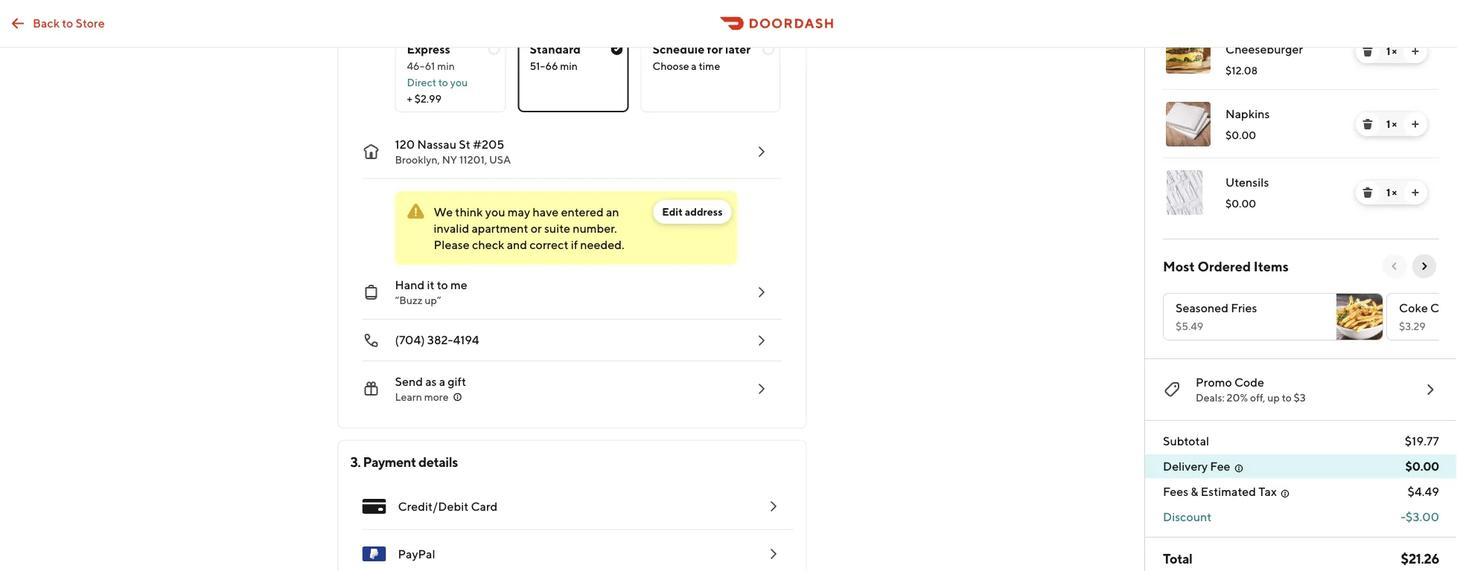 Task type: describe. For each thing, give the bounding box(es) containing it.
120
[[395, 137, 415, 152]]

11201,
[[459, 154, 487, 166]]

a inside option group
[[691, 60, 697, 72]]

usa
[[489, 154, 511, 166]]

tax
[[1259, 485, 1277, 499]]

1 horizontal spatial 51–66
[[727, 8, 760, 22]]

2 horizontal spatial min
[[762, 8, 782, 22]]

back to store
[[33, 16, 105, 30]]

edit address
[[662, 206, 723, 218]]

gift
[[448, 375, 466, 389]]

seasoned fries $5.49
[[1176, 301, 1257, 333]]

learn
[[395, 391, 422, 404]]

choose a time
[[653, 60, 720, 72]]

to inside promo code deals: 20% off, up to $3
[[1282, 392, 1292, 404]]

1 × for double cheeseburger
[[1387, 45, 1397, 57]]

show menu image
[[362, 495, 386, 519]]

$3.00
[[1406, 511, 1440, 525]]

code
[[1235, 376, 1265, 390]]

next button of carousel image
[[1419, 261, 1431, 273]]

nassau
[[417, 137, 457, 152]]

fees
[[1163, 485, 1189, 499]]

$21.26
[[1401, 551, 1440, 567]]

promo
[[1196, 376, 1232, 390]]

ordered
[[1198, 258, 1251, 274]]

0 horizontal spatial a
[[439, 375, 445, 389]]

we think you may have entered an invalid apartment or suite number. please check and correct if needed. status
[[395, 191, 738, 265]]

1 for napkins
[[1387, 118, 1391, 130]]

add new payment method image for credit/debit card
[[764, 498, 782, 516]]

none radio containing express
[[395, 35, 506, 112]]

subtotal
[[1163, 435, 1210, 449]]

schedule for later
[[653, 42, 751, 56]]

to inside hand it to me "buzz up"
[[437, 278, 448, 292]]

most ordered items
[[1163, 258, 1289, 274]]

add one to cart image for napkins
[[1410, 118, 1422, 130]]

fees & estimated
[[1163, 485, 1256, 499]]

add one to cart image for double cheeseburger
[[1410, 45, 1422, 57]]

and
[[507, 238, 527, 252]]

#205
[[473, 137, 504, 152]]

382-
[[427, 333, 453, 347]]

needed.
[[580, 238, 625, 252]]

$0.00 for utensils
[[1226, 198, 1257, 210]]

utensils
[[1226, 175, 1269, 190]]

me
[[450, 278, 467, 292]]

back
[[33, 16, 60, 30]]

3. payment
[[350, 454, 416, 470]]

46–61
[[407, 60, 435, 72]]

list containing double cheeseburger
[[1151, 0, 1440, 227]]

option group containing express
[[395, 23, 782, 112]]

time
[[699, 60, 720, 72]]

schedule
[[653, 42, 705, 56]]

brooklyn,
[[395, 154, 440, 166]]

estimated
[[1201, 485, 1256, 499]]

promo code deals: 20% off, up to $3
[[1196, 376, 1306, 404]]

we think you may have entered an invalid apartment or suite number. please check and correct if needed.
[[434, 205, 625, 252]]

1 for double cheeseburger
[[1387, 45, 1391, 57]]

add one to cart image
[[1410, 187, 1422, 199]]

remove item from cart image
[[1362, 118, 1374, 130]]

(704) 382-4194 button
[[350, 320, 782, 362]]

× for utensils
[[1392, 187, 1397, 199]]

up
[[1268, 392, 1280, 404]]

× for double cheeseburger
[[1392, 45, 1397, 57]]

fee
[[1210, 460, 1231, 474]]

credit/debit
[[398, 500, 469, 514]]

may
[[508, 205, 530, 219]]

back to store button
[[0, 9, 114, 38]]

delivery
[[1163, 460, 1208, 474]]

seasoned
[[1176, 301, 1229, 315]]

send as a gift
[[395, 375, 466, 389]]

to inside 46–61 min direct to you + $2.99
[[438, 76, 448, 89]]

1 vertical spatial 51–66 min
[[530, 60, 578, 72]]

46–61 min direct to you + $2.99
[[407, 60, 468, 105]]

address
[[685, 206, 723, 218]]

$3.29
[[1399, 321, 1426, 333]]

"buzz
[[395, 295, 423, 307]]

utensils image
[[1166, 171, 1211, 215]]

1 horizontal spatial min
[[560, 60, 578, 72]]

details
[[419, 454, 458, 470]]

double cheeseburger
[[1226, 26, 1303, 56]]

remove item from cart image for double cheeseburger
[[1362, 45, 1374, 57]]

as
[[425, 375, 437, 389]]

3. payment details
[[350, 454, 458, 470]]

discount
[[1163, 511, 1212, 525]]



Task type: vqa. For each thing, say whether or not it's contained in the screenshot.
it
yes



Task type: locate. For each thing, give the bounding box(es) containing it.
0 vertical spatial add new payment method image
[[764, 498, 782, 516]]

credit/debit card
[[398, 500, 498, 514]]

menu
[[350, 483, 794, 572]]

$19.77
[[1405, 435, 1440, 449]]

1 vertical spatial remove item from cart image
[[1362, 187, 1374, 199]]

0 vertical spatial 1 ×
[[1387, 45, 1397, 57]]

$0.00 down $19.77
[[1406, 460, 1440, 474]]

2 vertical spatial $0.00
[[1406, 460, 1440, 474]]

4194
[[453, 333, 479, 347]]

suite
[[544, 222, 570, 236]]

remove item from cart image
[[1362, 45, 1374, 57], [1362, 187, 1374, 199]]

napkins image
[[1166, 102, 1211, 147]]

1 vertical spatial add new payment method image
[[764, 546, 782, 564]]

1 remove item from cart image from the top
[[1362, 45, 1374, 57]]

edit address button
[[653, 200, 732, 224]]

hand it to me "buzz up"
[[395, 278, 467, 307]]

0 vertical spatial a
[[691, 60, 697, 72]]

coke can $3.29
[[1399, 301, 1453, 333]]

check
[[472, 238, 505, 252]]

3 1 from the top
[[1387, 187, 1391, 199]]

$0.00 for delivery
[[1406, 460, 1440, 474]]

if
[[571, 238, 578, 252]]

you inside we think you may have entered an invalid apartment or suite number. please check and correct if needed.
[[485, 205, 505, 219]]

more
[[424, 391, 449, 404]]

1 horizontal spatial a
[[691, 60, 697, 72]]

1 vertical spatial you
[[485, 205, 505, 219]]

1 add one to cart image from the top
[[1410, 45, 1422, 57]]

hand
[[395, 278, 425, 292]]

$0.00 for napkins
[[1226, 129, 1257, 141]]

to right the direct
[[438, 76, 448, 89]]

cheeseburger
[[1226, 42, 1303, 56]]

express
[[407, 42, 450, 56]]

1 vertical spatial 1
[[1387, 118, 1391, 130]]

total
[[1163, 551, 1193, 567]]

think
[[455, 205, 483, 219]]

0 vertical spatial add one to cart image
[[1410, 45, 1422, 57]]

most
[[1163, 258, 1195, 274]]

$0.00 down napkins
[[1226, 129, 1257, 141]]

0 horizontal spatial 51–66
[[530, 60, 558, 72]]

0 vertical spatial $0.00
[[1226, 129, 1257, 141]]

120 nassau st #205 brooklyn,  ny 11201,  usa
[[395, 137, 511, 166]]

it
[[427, 278, 435, 292]]

None radio
[[395, 35, 506, 112]]

-$3.00
[[1401, 511, 1440, 525]]

min
[[762, 8, 782, 22], [437, 60, 455, 72], [560, 60, 578, 72]]

1 1 × from the top
[[1387, 45, 1397, 57]]

×
[[1392, 45, 1397, 57], [1392, 118, 1397, 130], [1392, 187, 1397, 199]]

1
[[1387, 45, 1391, 57], [1387, 118, 1391, 130], [1387, 187, 1391, 199]]

add one to cart image
[[1410, 45, 1422, 57], [1410, 118, 1422, 130]]

send
[[395, 375, 423, 389]]

$5.49
[[1176, 321, 1204, 333]]

51–66 up 'later'
[[727, 8, 760, 22]]

51–66
[[727, 8, 760, 22], [530, 60, 558, 72]]

an
[[606, 205, 619, 219]]

number.
[[573, 222, 617, 236]]

paypal
[[398, 548, 435, 562]]

you inside 46–61 min direct to you + $2.99
[[450, 76, 468, 89]]

menu containing credit/debit card
[[350, 483, 794, 572]]

0 vertical spatial remove item from cart image
[[1362, 45, 1374, 57]]

0 horizontal spatial 51–66 min
[[530, 60, 578, 72]]

2 1 from the top
[[1387, 118, 1391, 130]]

3 1 × from the top
[[1387, 187, 1397, 199]]

off,
[[1250, 392, 1266, 404]]

we
[[434, 205, 453, 219]]

1 vertical spatial add one to cart image
[[1410, 118, 1422, 130]]

fries
[[1231, 301, 1257, 315]]

later
[[725, 42, 751, 56]]

1 vertical spatial a
[[439, 375, 445, 389]]

a right as
[[439, 375, 445, 389]]

0 vertical spatial 51–66
[[727, 8, 760, 22]]

2 × from the top
[[1392, 118, 1397, 130]]

$12.08
[[1226, 64, 1258, 77]]

51–66 inside option group
[[530, 60, 558, 72]]

double cheeseburger image
[[1166, 29, 1211, 74]]

add new payment method image for paypal
[[764, 546, 782, 564]]

you
[[450, 76, 468, 89], [485, 205, 505, 219]]

1 1 from the top
[[1387, 45, 1391, 57]]

1 add new payment method image from the top
[[764, 498, 782, 516]]

remove item from cart image left add one to cart image
[[1362, 187, 1374, 199]]

edit
[[662, 206, 683, 218]]

you right the direct
[[450, 76, 468, 89]]

-
[[1401, 511, 1406, 525]]

1 × for napkins
[[1387, 118, 1397, 130]]

items
[[1254, 258, 1289, 274]]

have
[[533, 205, 559, 219]]

1 ×
[[1387, 45, 1397, 57], [1387, 118, 1397, 130], [1387, 187, 1397, 199]]

to right back
[[62, 16, 73, 30]]

to inside button
[[62, 16, 73, 30]]

0 vertical spatial 1
[[1387, 45, 1391, 57]]

1 × from the top
[[1392, 45, 1397, 57]]

+
[[407, 93, 412, 105]]

a left time
[[691, 60, 697, 72]]

up"
[[425, 295, 441, 307]]

ny
[[442, 154, 457, 166]]

2 vertical spatial ×
[[1392, 187, 1397, 199]]

2 vertical spatial 1 ×
[[1387, 187, 1397, 199]]

remove item from cart image for utensils
[[1362, 187, 1374, 199]]

$4.49
[[1408, 485, 1440, 499]]

51–66 down standard
[[530, 60, 558, 72]]

$2.99
[[415, 93, 442, 105]]

0 vertical spatial you
[[450, 76, 468, 89]]

previous button of carousel image
[[1389, 261, 1401, 273]]

entered
[[561, 205, 604, 219]]

0 vertical spatial 51–66 min
[[727, 8, 782, 22]]

None radio
[[518, 35, 629, 112], [641, 35, 781, 112], [518, 35, 629, 112], [641, 35, 781, 112]]

coke
[[1399, 301, 1428, 315]]

2 add new payment method image from the top
[[764, 546, 782, 564]]

0 vertical spatial ×
[[1392, 45, 1397, 57]]

remove item from cart image up remove item from cart image
[[1362, 45, 1374, 57]]

$0.00 down utensils
[[1226, 198, 1257, 210]]

or
[[531, 222, 542, 236]]

2 add one to cart image from the top
[[1410, 118, 1422, 130]]

2 1 × from the top
[[1387, 118, 1397, 130]]

deals:
[[1196, 392, 1225, 404]]

card
[[471, 500, 498, 514]]

51–66 min up 'later'
[[727, 8, 782, 22]]

1 vertical spatial ×
[[1392, 118, 1397, 130]]

1 vertical spatial 1 ×
[[1387, 118, 1397, 130]]

0 horizontal spatial you
[[450, 76, 468, 89]]

for
[[707, 42, 723, 56]]

learn more button
[[395, 390, 464, 405]]

you up apartment
[[485, 205, 505, 219]]

1 vertical spatial 51–66
[[530, 60, 558, 72]]

list
[[1151, 0, 1440, 227]]

(704) 382-4194
[[395, 333, 479, 347]]

invalid
[[434, 222, 469, 236]]

add new payment method image
[[764, 498, 782, 516], [764, 546, 782, 564]]

please
[[434, 238, 470, 252]]

to
[[62, 16, 73, 30], [438, 76, 448, 89], [437, 278, 448, 292], [1282, 392, 1292, 404]]

1 for utensils
[[1387, 187, 1391, 199]]

$3
[[1294, 392, 1306, 404]]

to left $3
[[1282, 392, 1292, 404]]

1 horizontal spatial 51–66 min
[[727, 8, 782, 22]]

learn more
[[395, 391, 449, 404]]

(704)
[[395, 333, 425, 347]]

2 remove item from cart image from the top
[[1362, 187, 1374, 199]]

× for napkins
[[1392, 118, 1397, 130]]

&
[[1191, 485, 1199, 499]]

51–66 min
[[727, 8, 782, 22], [530, 60, 578, 72]]

1 horizontal spatial you
[[485, 205, 505, 219]]

2 vertical spatial 1
[[1387, 187, 1391, 199]]

st
[[459, 137, 471, 152]]

0 horizontal spatial min
[[437, 60, 455, 72]]

min inside 46–61 min direct to you + $2.99
[[437, 60, 455, 72]]

double
[[1226, 26, 1266, 40]]

option group
[[395, 23, 782, 112]]

choose
[[653, 60, 689, 72]]

1 vertical spatial $0.00
[[1226, 198, 1257, 210]]

apartment
[[472, 222, 528, 236]]

store
[[76, 16, 105, 30]]

51–66 min down standard
[[530, 60, 578, 72]]

to right 'it'
[[437, 278, 448, 292]]

can
[[1431, 301, 1453, 315]]

1 × for utensils
[[1387, 187, 1397, 199]]

3 × from the top
[[1392, 187, 1397, 199]]

20%
[[1227, 392, 1248, 404]]

standard
[[530, 42, 581, 56]]



